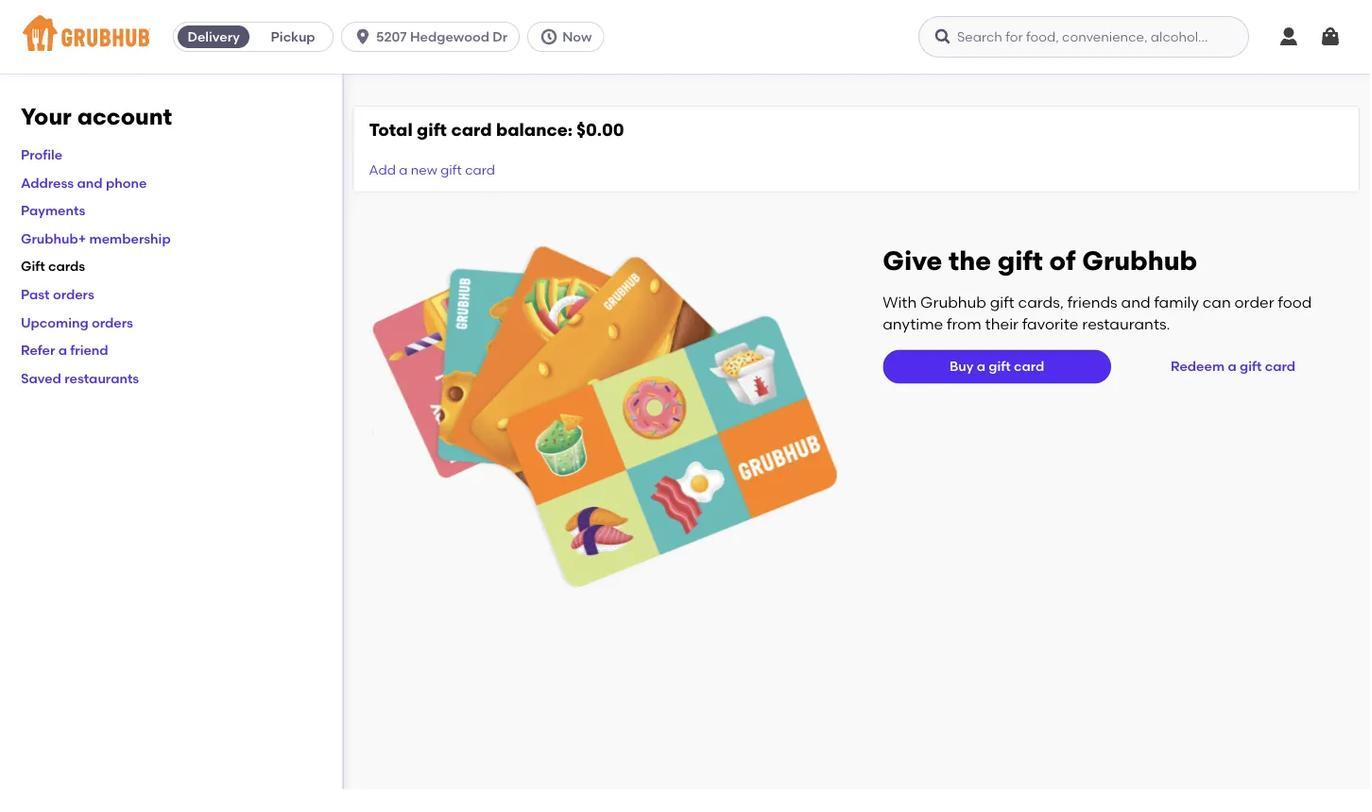 Task type: describe. For each thing, give the bounding box(es) containing it.
buy a gift card
[[950, 359, 1045, 375]]

food
[[1278, 294, 1312, 312]]

delivery button
[[174, 22, 253, 52]]

restaurants
[[64, 370, 139, 386]]

gift for buy a gift card
[[989, 359, 1011, 375]]

redeem a gift card button
[[1163, 350, 1303, 384]]

saved restaurants
[[21, 370, 139, 386]]

upcoming orders
[[21, 314, 133, 331]]

give
[[883, 245, 942, 276]]

a for add
[[399, 162, 408, 178]]

the
[[949, 245, 991, 276]]

give the gift of grubhub
[[883, 245, 1197, 276]]

restaurants.
[[1082, 315, 1170, 333]]

friends
[[1068, 294, 1118, 312]]

and inside with grubhub gift cards, friends and family can order food anytime from their favorite restaurants.
[[1121, 294, 1150, 312]]

pickup
[[271, 29, 315, 45]]

5207 hedgewood dr button
[[341, 22, 527, 52]]

svg image inside now button
[[540, 27, 559, 46]]

order
[[1235, 294, 1274, 312]]

of
[[1049, 245, 1076, 276]]

5207
[[376, 29, 407, 45]]

new
[[411, 162, 437, 178]]

payments
[[21, 203, 85, 219]]

grubhub+ membership link
[[21, 231, 171, 247]]

hedgewood
[[410, 29, 489, 45]]

grubhub+
[[21, 231, 86, 247]]

add
[[369, 162, 396, 178]]

card inside button
[[1265, 359, 1296, 375]]

upcoming
[[21, 314, 89, 331]]

svg image
[[354, 27, 372, 46]]

membership
[[89, 231, 171, 247]]

refer a friend link
[[21, 342, 108, 358]]

gift cards link
[[21, 259, 85, 275]]

family
[[1154, 294, 1199, 312]]

upcoming orders link
[[21, 314, 133, 331]]

gift for redeem a gift card
[[1240, 359, 1262, 375]]

their
[[985, 315, 1019, 333]]

anytime
[[883, 315, 943, 333]]

refer
[[21, 342, 55, 358]]

add a new gift card
[[369, 162, 495, 178]]

5207 hedgewood dr
[[376, 29, 508, 45]]

total
[[369, 120, 413, 140]]

balance:
[[496, 120, 573, 140]]

with grubhub gift cards, friends and family can order food anytime from their favorite restaurants.
[[883, 294, 1312, 333]]

gift
[[21, 259, 45, 275]]

a for redeem
[[1228, 359, 1237, 375]]

address
[[21, 175, 74, 191]]

phone
[[106, 175, 147, 191]]

gift cards
[[21, 259, 85, 275]]



Task type: locate. For each thing, give the bounding box(es) containing it.
$0.00
[[576, 120, 624, 140]]

orders for upcoming orders
[[92, 314, 133, 331]]

your
[[21, 103, 72, 130]]

a right buy
[[977, 359, 986, 375]]

pickup button
[[253, 22, 333, 52]]

address and phone
[[21, 175, 147, 191]]

gift for give the gift of grubhub
[[998, 245, 1043, 276]]

orders up friend
[[92, 314, 133, 331]]

now
[[562, 29, 592, 45]]

1 vertical spatial orders
[[92, 314, 133, 331]]

buy
[[950, 359, 974, 375]]

card up 'add a new gift card'
[[451, 120, 492, 140]]

gift right new
[[441, 162, 462, 178]]

grubhub
[[1082, 245, 1197, 276], [920, 294, 986, 312]]

orders up upcoming orders 'link'
[[53, 286, 94, 303]]

0 horizontal spatial and
[[77, 175, 103, 191]]

orders for past orders
[[53, 286, 94, 303]]

main navigation navigation
[[0, 0, 1370, 74]]

Search for food, convenience, alcohol... search field
[[918, 16, 1249, 58]]

and up restaurants.
[[1121, 294, 1150, 312]]

buy a gift card link
[[883, 350, 1111, 384]]

a
[[399, 162, 408, 178], [58, 342, 67, 358], [977, 359, 986, 375], [1228, 359, 1237, 375]]

favorite
[[1022, 315, 1079, 333]]

saved restaurants link
[[21, 370, 139, 386]]

0 vertical spatial and
[[77, 175, 103, 191]]

gift
[[417, 120, 447, 140], [441, 162, 462, 178], [998, 245, 1043, 276], [990, 294, 1015, 312], [989, 359, 1011, 375], [1240, 359, 1262, 375]]

delivery
[[188, 29, 240, 45]]

account
[[77, 103, 172, 130]]

a right the refer
[[58, 342, 67, 358]]

0 vertical spatial grubhub
[[1082, 245, 1197, 276]]

cards,
[[1018, 294, 1064, 312]]

grubhub up from
[[920, 294, 986, 312]]

past
[[21, 286, 50, 303]]

past orders link
[[21, 286, 94, 303]]

dr
[[493, 29, 508, 45]]

refer a friend
[[21, 342, 108, 358]]

card down food
[[1265, 359, 1296, 375]]

profile
[[21, 147, 62, 163]]

1 horizontal spatial and
[[1121, 294, 1150, 312]]

a right redeem
[[1228, 359, 1237, 375]]

1 vertical spatial and
[[1121, 294, 1150, 312]]

friend
[[70, 342, 108, 358]]

grubhub inside with grubhub gift cards, friends and family can order food anytime from their favorite restaurants.
[[920, 294, 986, 312]]

grubhub up 'family'
[[1082, 245, 1197, 276]]

from
[[947, 315, 981, 333]]

0 horizontal spatial grubhub
[[920, 294, 986, 312]]

gift for with grubhub gift cards, friends and family can order food anytime from their favorite restaurants.
[[990, 294, 1015, 312]]

with
[[883, 294, 917, 312]]

gift right redeem
[[1240, 359, 1262, 375]]

a for refer
[[58, 342, 67, 358]]

can
[[1203, 294, 1231, 312]]

a left new
[[399, 162, 408, 178]]

gift card image
[[373, 244, 837, 591]]

profile link
[[21, 147, 62, 163]]

total gift card balance: $0.00
[[369, 120, 624, 140]]

and
[[77, 175, 103, 191], [1121, 294, 1150, 312]]

cards
[[48, 259, 85, 275]]

gift right buy
[[989, 359, 1011, 375]]

your account
[[21, 103, 172, 130]]

gift up their
[[990, 294, 1015, 312]]

a for buy
[[977, 359, 986, 375]]

redeem a gift card
[[1171, 359, 1296, 375]]

grubhub+ membership
[[21, 231, 171, 247]]

saved
[[21, 370, 61, 386]]

1 horizontal spatial grubhub
[[1082, 245, 1197, 276]]

redeem
[[1171, 359, 1225, 375]]

payments link
[[21, 203, 85, 219]]

now button
[[527, 22, 612, 52]]

address and phone link
[[21, 175, 147, 191]]

card
[[451, 120, 492, 140], [465, 162, 495, 178], [1014, 359, 1045, 375], [1265, 359, 1296, 375]]

gift inside button
[[1240, 359, 1262, 375]]

gift up 'add a new gift card'
[[417, 120, 447, 140]]

a inside button
[[1228, 359, 1237, 375]]

svg image
[[1278, 26, 1300, 48], [1319, 26, 1342, 48], [540, 27, 559, 46], [934, 27, 952, 46]]

0 vertical spatial orders
[[53, 286, 94, 303]]

card down total gift card balance: $0.00
[[465, 162, 495, 178]]

gift left of
[[998, 245, 1043, 276]]

and left phone
[[77, 175, 103, 191]]

1 vertical spatial grubhub
[[920, 294, 986, 312]]

gift inside with grubhub gift cards, friends and family can order food anytime from their favorite restaurants.
[[990, 294, 1015, 312]]

orders
[[53, 286, 94, 303], [92, 314, 133, 331]]

past orders
[[21, 286, 94, 303]]

card down favorite
[[1014, 359, 1045, 375]]



Task type: vqa. For each thing, say whether or not it's contained in the screenshot.
right and
yes



